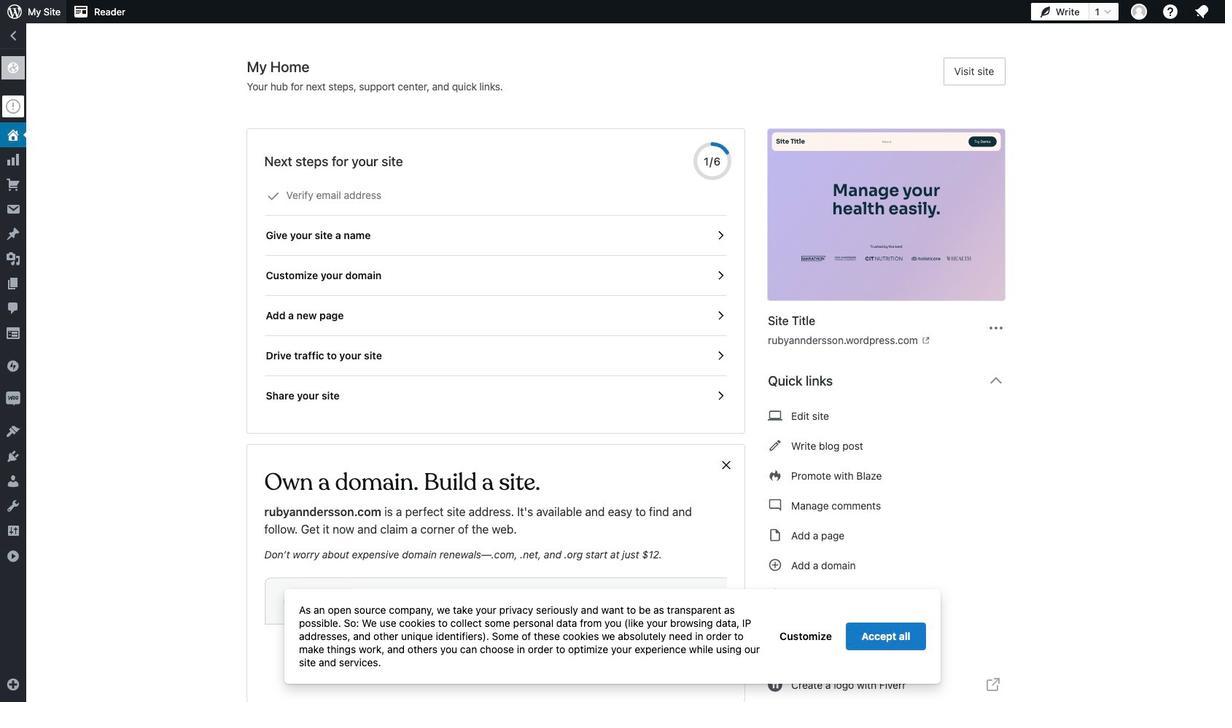 Task type: vqa. For each thing, say whether or not it's contained in the screenshot.
"Insert_Drive_File" image in the right of the page
yes



Task type: describe. For each thing, give the bounding box(es) containing it.
3 task enabled image from the top
[[714, 309, 727, 322]]

mode_comment image
[[768, 497, 783, 514]]

dismiss domain name promotion image
[[720, 457, 733, 474]]

4 task enabled image from the top
[[714, 349, 727, 363]]

5 task enabled image from the top
[[714, 389, 727, 403]]

2 img image from the top
[[6, 392, 20, 406]]

edit image
[[768, 437, 783, 454]]

1 task enabled image from the top
[[714, 229, 727, 242]]

more options for site site title image
[[988, 319, 1005, 337]]

insert_drive_file image
[[768, 527, 783, 544]]



Task type: locate. For each thing, give the bounding box(es) containing it.
progress bar
[[694, 142, 732, 180]]

laptop image
[[768, 407, 783, 425]]

img image
[[6, 359, 20, 373], [6, 392, 20, 406]]

1 vertical spatial img image
[[6, 392, 20, 406]]

main content
[[247, 58, 1017, 702]]

manage your notifications image
[[1193, 3, 1211, 20]]

help image
[[1162, 3, 1179, 20]]

launchpad checklist element
[[264, 176, 727, 416]]

1 img image from the top
[[6, 359, 20, 373]]

2 task enabled image from the top
[[714, 269, 727, 282]]

my profile image
[[1131, 4, 1147, 20]]

0 vertical spatial img image
[[6, 359, 20, 373]]

task enabled image
[[714, 229, 727, 242], [714, 269, 727, 282], [714, 309, 727, 322], [714, 349, 727, 363], [714, 389, 727, 403]]



